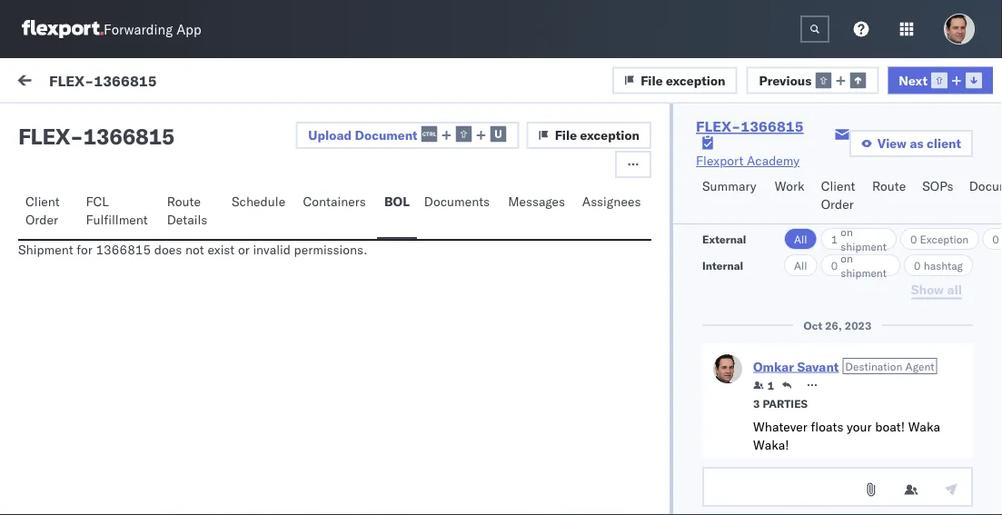 Task type: locate. For each thing, give the bounding box(es) containing it.
1 on from the top
[[841, 225, 854, 239]]

next button
[[889, 67, 994, 94]]

1 vertical spatial omkar
[[754, 358, 795, 374]]

2 resize handle column header from the left
[[534, 152, 556, 516]]

0 horizontal spatial client order
[[25, 194, 60, 228]]

458574 up omkar savant destination agent
[[820, 330, 868, 346]]

all for 0
[[795, 259, 808, 272]]

0 vertical spatial 458574
[[820, 330, 868, 346]]

0 vertical spatial file
[[641, 72, 663, 88]]

1 inside button
[[768, 379, 775, 392]]

all down the flex- 2271801
[[795, 259, 808, 272]]

external inside "button"
[[29, 115, 77, 131]]

flex-1366815
[[49, 71, 157, 89], [696, 117, 804, 135]]

shipment for 0 on shipment
[[841, 266, 887, 280]]

1 all button from the top
[[785, 228, 818, 250]]

0 horizontal spatial work
[[52, 70, 99, 95]]

work button
[[768, 170, 814, 224]]

file exception
[[641, 72, 726, 88], [555, 127, 640, 143]]

0 vertical spatial shipment
[[841, 240, 887, 253]]

flex-
[[49, 71, 94, 89], [696, 117, 741, 135], [782, 220, 820, 236], [782, 330, 820, 346], [782, 448, 820, 464]]

1 vertical spatial 26,
[[826, 319, 843, 332]]

internal for internal (0)
[[122, 115, 166, 131]]

(0) right "flex"
[[80, 115, 104, 131]]

0 for 0 exception
[[911, 232, 918, 246]]

view
[[878, 135, 907, 151]]

hold
[[242, 228, 271, 244]]

route inside button
[[873, 178, 907, 194]]

2023,
[[393, 220, 429, 236]]

on inside 1 on shipment
[[841, 225, 854, 239]]

0 horizontal spatial flex-1366815
[[49, 71, 157, 89]]

1 vertical spatial all
[[795, 259, 808, 272]]

2 (0) from the left
[[170, 115, 193, 131]]

0 vertical spatial on
[[841, 225, 854, 239]]

(0)
[[80, 115, 104, 131], [170, 115, 193, 131]]

message list
[[211, 115, 290, 131]]

import work
[[135, 75, 206, 90]]

client order button up 1 on shipment
[[814, 170, 866, 224]]

26, left 2023
[[826, 319, 843, 332]]

1 vertical spatial 458574
[[820, 448, 868, 464]]

1 horizontal spatial internal
[[703, 259, 744, 272]]

0 horizontal spatial 1
[[768, 379, 775, 392]]

file exception up category
[[555, 127, 640, 143]]

route inside route details
[[167, 194, 201, 210]]

document
[[355, 127, 418, 143]]

0 horizontal spatial client order button
[[18, 185, 79, 239]]

1 flex- 458574 from the top
[[782, 330, 868, 346]]

client
[[822, 178, 856, 194], [25, 194, 60, 210]]

not
[[185, 242, 204, 258]]

1 horizontal spatial omkar
[[754, 358, 795, 374]]

all button for 0
[[785, 255, 818, 276]]

academy
[[747, 153, 800, 169]]

fulfillment
[[86, 212, 148, 228]]

flex- 458574 down floats
[[782, 448, 868, 464]]

work down related
[[775, 178, 805, 194]]

1366815 down forwarding
[[94, 71, 157, 89]]

all button down work button
[[785, 228, 818, 250]]

0 vertical spatial all button
[[785, 228, 818, 250]]

work right related
[[824, 158, 847, 171]]

1 horizontal spatial file
[[641, 72, 663, 88]]

omkar savant destination agent
[[754, 358, 935, 374]]

internal for internal
[[703, 259, 744, 272]]

0 vertical spatial oct
[[346, 220, 367, 236]]

shipment
[[841, 240, 887, 253], [841, 266, 887, 280]]

(0) inside button
[[170, 115, 193, 131]]

route down item/shipment
[[873, 178, 907, 194]]

0 for 0
[[993, 232, 1000, 246]]

work right "import"
[[176, 75, 206, 90]]

flex- right my
[[49, 71, 94, 89]]

bol
[[385, 194, 410, 210]]

3 parties button
[[754, 395, 808, 411]]

1 horizontal spatial work
[[824, 158, 847, 171]]

summary button
[[696, 170, 768, 224]]

client order button up shipment
[[18, 185, 79, 239]]

0 inside 0 button
[[993, 232, 1000, 246]]

(0) inside "button"
[[80, 115, 104, 131]]

flex- up omkar savant button in the right of the page
[[782, 330, 820, 346]]

0 vertical spatial omkar
[[88, 197, 126, 213]]

savant down oct 26, 2023
[[798, 358, 839, 374]]

1 vertical spatial external
[[703, 232, 747, 246]]

0 vertical spatial internal
[[122, 115, 166, 131]]

savant up unknown
[[130, 197, 169, 213]]

schedule
[[232, 194, 286, 210]]

1 shipment from the top
[[841, 240, 887, 253]]

0 hashtag
[[915, 259, 964, 272]]

None text field
[[801, 15, 830, 43]]

shipment for 1 on shipment
[[841, 240, 887, 253]]

route up "details" at the top left of page
[[167, 194, 201, 210]]

all down work button
[[795, 232, 808, 246]]

1 vertical spatial file exception
[[555, 127, 640, 143]]

external down summary button
[[703, 232, 747, 246]]

0 on shipment
[[832, 251, 887, 280]]

internal down summary button
[[703, 259, 744, 272]]

internal inside internal (0) button
[[122, 115, 166, 131]]

2 all button from the top
[[785, 255, 818, 276]]

0 horizontal spatial external
[[29, 115, 77, 131]]

0 vertical spatial 26,
[[370, 220, 390, 236]]

0 left exception
[[911, 232, 918, 246]]

route button
[[866, 170, 916, 224]]

0 for 0 hashtag
[[915, 259, 922, 272]]

0 vertical spatial all
[[795, 232, 808, 246]]

1 vertical spatial flex- 458574
[[782, 448, 868, 464]]

client order down related work item/shipment
[[822, 178, 856, 212]]

fcl fulfillment
[[86, 194, 148, 228]]

flex- 458574 up omkar savant destination agent
[[782, 330, 868, 346]]

internal (0)
[[122, 115, 193, 131]]

oct up permissions.
[[346, 220, 367, 236]]

client
[[927, 135, 962, 151]]

1 horizontal spatial exception
[[667, 72, 726, 88]]

all for 1
[[795, 232, 808, 246]]

client order up shipment
[[25, 194, 60, 228]]

0 vertical spatial external
[[29, 115, 77, 131]]

1 vertical spatial all button
[[785, 255, 818, 276]]

sops
[[923, 178, 954, 194]]

flex- down whatever
[[782, 448, 820, 464]]

for
[[77, 242, 93, 258]]

1 horizontal spatial route
[[873, 178, 907, 194]]

0 horizontal spatial internal
[[122, 115, 166, 131]]

work up external (0) at the left top of page
[[52, 70, 99, 95]]

exception
[[667, 72, 726, 88], [581, 127, 640, 143]]

1 up 3 parties button
[[768, 379, 775, 392]]

458574
[[820, 330, 868, 346], [820, 448, 868, 464]]

1 inside 1 on shipment
[[832, 232, 838, 246]]

1 horizontal spatial savant
[[798, 358, 839, 374]]

message
[[211, 115, 264, 131]]

1 horizontal spatial flex-1366815
[[696, 117, 804, 135]]

458574 down your
[[820, 448, 868, 464]]

on up "0 on shipment"
[[841, 225, 854, 239]]

order
[[822, 196, 854, 212], [25, 212, 58, 228]]

1 horizontal spatial oct
[[804, 319, 823, 332]]

0 vertical spatial savant
[[130, 197, 169, 213]]

on inside "0 on shipment"
[[841, 251, 854, 265]]

1 horizontal spatial external
[[703, 232, 747, 246]]

3 parties
[[754, 397, 808, 411]]

1 vertical spatial shipment
[[841, 266, 887, 280]]

client up shipment
[[25, 194, 60, 210]]

0 horizontal spatial file exception
[[555, 127, 640, 143]]

0 horizontal spatial (0)
[[80, 115, 104, 131]]

0 down 1 on shipment
[[832, 259, 838, 272]]

1 horizontal spatial (0)
[[170, 115, 193, 131]]

0 vertical spatial work
[[176, 75, 206, 90]]

0 horizontal spatial 26,
[[370, 220, 390, 236]]

shipment inside 1 on shipment
[[841, 240, 887, 253]]

1 vertical spatial work
[[824, 158, 847, 171]]

file
[[641, 72, 663, 88], [555, 127, 577, 143]]

0 horizontal spatial work
[[176, 75, 206, 90]]

1 horizontal spatial work
[[775, 178, 805, 194]]

message list button
[[204, 107, 297, 143]]

1 vertical spatial work
[[775, 178, 805, 194]]

1 (0) from the left
[[80, 115, 104, 131]]

unknown
[[125, 228, 182, 244]]

0 horizontal spatial savant
[[130, 197, 169, 213]]

0 vertical spatial flex- 458574
[[782, 330, 868, 346]]

order up shipment
[[25, 212, 58, 228]]

shipment inside "0 on shipment"
[[841, 266, 887, 280]]

on down 2271801
[[841, 251, 854, 265]]

1 vertical spatial on
[[841, 251, 854, 265]]

shipment down 1 on shipment
[[841, 266, 887, 280]]

client order for the right client order button
[[822, 178, 856, 212]]

external
[[29, 115, 77, 131], [703, 232, 747, 246]]

0 button
[[983, 228, 1003, 250]]

(0) down import work button
[[170, 115, 193, 131]]

file exception up flex-1366815 link
[[641, 72, 726, 88]]

item/shipment
[[850, 158, 925, 171]]

2 458574 from the top
[[820, 448, 868, 464]]

1 vertical spatial 1
[[768, 379, 775, 392]]

2 all from the top
[[795, 259, 808, 272]]

on for 0
[[841, 251, 854, 265]]

oct
[[346, 220, 367, 236], [804, 319, 823, 332]]

savant
[[130, 197, 169, 213], [798, 358, 839, 374]]

order up the flex- 2271801
[[822, 196, 854, 212]]

0 horizontal spatial file
[[555, 127, 577, 143]]

flex-1366815 down forwarding app link
[[49, 71, 157, 89]]

0 horizontal spatial client
[[25, 194, 60, 210]]

0 vertical spatial work
[[52, 70, 99, 95]]

work for related
[[824, 158, 847, 171]]

1 vertical spatial file
[[555, 127, 577, 143]]

external for external
[[703, 232, 747, 246]]

omkar
[[88, 197, 126, 213], [754, 358, 795, 374]]

0 horizontal spatial oct
[[346, 220, 367, 236]]

summary
[[703, 178, 757, 194]]

internal down "import"
[[122, 115, 166, 131]]

0 horizontal spatial omkar
[[88, 197, 126, 213]]

0 vertical spatial 1
[[832, 232, 838, 246]]

savant for omkar savant
[[130, 197, 169, 213]]

docum button
[[963, 170, 1003, 224]]

file exception button
[[613, 67, 738, 94], [613, 67, 738, 94], [527, 122, 652, 149], [527, 122, 652, 149]]

0 down docum button
[[993, 232, 1000, 246]]

shipment
[[18, 242, 73, 258]]

flex- 458574
[[782, 330, 868, 346], [782, 448, 868, 464]]

omkar savant button
[[754, 358, 839, 374]]

client order
[[822, 178, 856, 212], [25, 194, 60, 228]]

1 horizontal spatial file exception
[[641, 72, 726, 88]]

3
[[754, 397, 761, 411]]

0 inside "0 on shipment"
[[832, 259, 838, 272]]

exception up flex-1366815 link
[[667, 72, 726, 88]]

client down related work item/shipment
[[822, 178, 856, 194]]

oct up omkar savant button in the right of the page
[[804, 319, 823, 332]]

1 horizontal spatial 26,
[[826, 319, 843, 332]]

1 vertical spatial internal
[[703, 259, 744, 272]]

0 left hashtag
[[915, 259, 922, 272]]

1366815
[[94, 71, 157, 89], [741, 117, 804, 135], [83, 123, 175, 150], [96, 242, 151, 258]]

1 vertical spatial savant
[[798, 358, 839, 374]]

external (0)
[[29, 115, 104, 131]]

26, left 2023,
[[370, 220, 390, 236]]

1 vertical spatial exception
[[581, 127, 640, 143]]

1
[[832, 232, 838, 246], [768, 379, 775, 392]]

flex-1366815 up flexport academy
[[696, 117, 804, 135]]

all
[[795, 232, 808, 246], [795, 259, 808, 272]]

1 all from the top
[[795, 232, 808, 246]]

1 up "0 on shipment"
[[832, 232, 838, 246]]

all button down the flex- 2271801
[[785, 255, 818, 276]]

1 horizontal spatial 1
[[832, 232, 838, 246]]

work inside import work button
[[176, 75, 206, 90]]

3 resize handle column header from the left
[[752, 152, 774, 516]]

shipment down 2271801
[[841, 240, 887, 253]]

resize handle column header
[[316, 152, 338, 516], [534, 152, 556, 516], [752, 152, 774, 516], [970, 152, 992, 516]]

flex- 2271801
[[782, 220, 875, 236]]

1 vertical spatial oct
[[804, 319, 823, 332]]

0 horizontal spatial route
[[167, 194, 201, 210]]

work inside work button
[[775, 178, 805, 194]]

2 shipment from the top
[[841, 266, 887, 280]]

exception up category
[[581, 127, 640, 143]]

1 horizontal spatial client order
[[822, 178, 856, 212]]

on
[[841, 225, 854, 239], [841, 251, 854, 265]]

None text field
[[703, 467, 974, 507]]

2 on from the top
[[841, 251, 854, 265]]

exception
[[921, 232, 969, 246]]

pm
[[463, 220, 482, 236]]

1 458574 from the top
[[820, 330, 868, 346]]

route details
[[167, 194, 208, 228]]

flex- left 1 on shipment
[[782, 220, 820, 236]]

assignees
[[583, 194, 641, 210]]

26, for 2023
[[826, 319, 843, 332]]

external down my work at the top
[[29, 115, 77, 131]]



Task type: vqa. For each thing, say whether or not it's contained in the screenshot.
ALL button corresponding to 0
yes



Task type: describe. For each thing, give the bounding box(es) containing it.
my
[[18, 70, 47, 95]]

forwarding
[[104, 20, 173, 38]]

customs
[[186, 228, 239, 244]]

previous button
[[747, 67, 879, 94]]

omkar for omkar savant destination agent
[[754, 358, 795, 374]]

flexport
[[696, 153, 744, 169]]

route details button
[[160, 185, 225, 239]]

upload document button
[[296, 122, 520, 149]]

0 horizontal spatial order
[[25, 212, 58, 228]]

list
[[268, 115, 290, 131]]

0 exception
[[911, 232, 969, 246]]

your
[[847, 419, 873, 435]]

2271801
[[820, 220, 875, 236]]

oct for oct 26, 2023
[[804, 319, 823, 332]]

0 vertical spatial file exception
[[641, 72, 726, 88]]

route for route
[[873, 178, 907, 194]]

agent
[[906, 360, 935, 373]]

1 horizontal spatial client
[[822, 178, 856, 194]]

view as client button
[[850, 130, 974, 157]]

or
[[238, 242, 250, 258]]

waka
[[909, 419, 941, 435]]

fcl
[[86, 194, 109, 210]]

related work item/shipment
[[783, 158, 925, 171]]

fcl fulfillment button
[[79, 185, 160, 239]]

1366815 down fulfillment
[[96, 242, 151, 258]]

exist
[[208, 242, 235, 258]]

upload document
[[309, 127, 418, 143]]

omkar savant
[[88, 197, 169, 213]]

does
[[154, 242, 182, 258]]

whatever floats your boat! waka waka!
[[754, 419, 941, 453]]

boat!
[[876, 419, 906, 435]]

waka!
[[754, 437, 790, 453]]

category
[[565, 158, 609, 171]]

1 horizontal spatial order
[[822, 196, 854, 212]]

client order for client order button to the left
[[25, 194, 60, 228]]

0 vertical spatial flex-1366815
[[49, 71, 157, 89]]

flexport academy
[[696, 153, 800, 169]]

pdt
[[485, 220, 509, 236]]

on for 1
[[841, 225, 854, 239]]

documents button
[[417, 185, 501, 239]]

destination
[[846, 360, 903, 373]]

import
[[135, 75, 173, 90]]

sops button
[[916, 170, 963, 224]]

schedule button
[[225, 185, 296, 239]]

next
[[899, 72, 928, 88]]

flex
[[18, 123, 70, 150]]

1 button
[[754, 378, 775, 393]]

upload
[[309, 127, 352, 143]]

0 vertical spatial exception
[[667, 72, 726, 88]]

1 horizontal spatial client order button
[[814, 170, 866, 224]]

1 resize handle column header from the left
[[316, 152, 338, 516]]

-
[[70, 123, 83, 150]]

26, for 2023,
[[370, 220, 390, 236]]

invalid
[[253, 242, 291, 258]]

flex-1366815 link
[[696, 117, 804, 135]]

omkar for omkar savant
[[88, 197, 126, 213]]

2023
[[845, 319, 872, 332]]

shipment for 1366815 does not exist or invalid permissions.
[[18, 242, 368, 258]]

internal (0) button
[[115, 107, 204, 143]]

1366815 down "import"
[[83, 123, 175, 150]]

2 flex- 458574 from the top
[[782, 448, 868, 464]]

my work
[[18, 70, 99, 95]]

whatever
[[754, 419, 808, 435]]

assignees button
[[575, 185, 652, 239]]

messages button
[[501, 185, 575, 239]]

(0) for external (0)
[[80, 115, 104, 131]]

oct 26, 2023
[[804, 319, 872, 332]]

permissions.
[[294, 242, 368, 258]]

containers
[[303, 194, 366, 210]]

parties
[[763, 397, 808, 411]]

as
[[910, 135, 924, 151]]

1 for 1 on shipment
[[832, 232, 838, 246]]

related
[[783, 158, 821, 171]]

4 resize handle column header from the left
[[970, 152, 992, 516]]

forwarding app
[[104, 20, 202, 38]]

1366815 up academy
[[741, 117, 804, 135]]

previous
[[760, 72, 812, 88]]

flex- up flexport
[[696, 117, 741, 135]]

external (0) button
[[22, 107, 115, 143]]

external for external (0)
[[29, 115, 77, 131]]

exception:
[[58, 228, 122, 244]]

details
[[167, 212, 208, 228]]

docum
[[970, 178, 1003, 194]]

app
[[177, 20, 202, 38]]

floats
[[811, 419, 844, 435]]

exception: unknown customs hold type
[[58, 228, 303, 244]]

type
[[274, 228, 303, 244]]

work for my
[[52, 70, 99, 95]]

containers button
[[296, 185, 377, 239]]

flex - 1366815
[[18, 123, 175, 150]]

all button for 1
[[785, 228, 818, 250]]

oct 26, 2023, 2:46 pm pdt
[[346, 220, 509, 236]]

flexport. image
[[22, 20, 104, 38]]

1 vertical spatial flex-1366815
[[696, 117, 804, 135]]

bol button
[[377, 185, 417, 239]]

savant for omkar savant destination agent
[[798, 358, 839, 374]]

route for route details
[[167, 194, 201, 210]]

0 for 0 on shipment
[[832, 259, 838, 272]]

1 for 1
[[768, 379, 775, 392]]

(0) for internal (0)
[[170, 115, 193, 131]]

hashtag
[[924, 259, 964, 272]]

0 horizontal spatial exception
[[581, 127, 640, 143]]

documents
[[424, 194, 490, 210]]

forwarding app link
[[22, 20, 202, 38]]

oct for oct 26, 2023, 2:46 pm pdt
[[346, 220, 367, 236]]

1 on shipment
[[832, 225, 887, 253]]

view as client
[[878, 135, 962, 151]]



